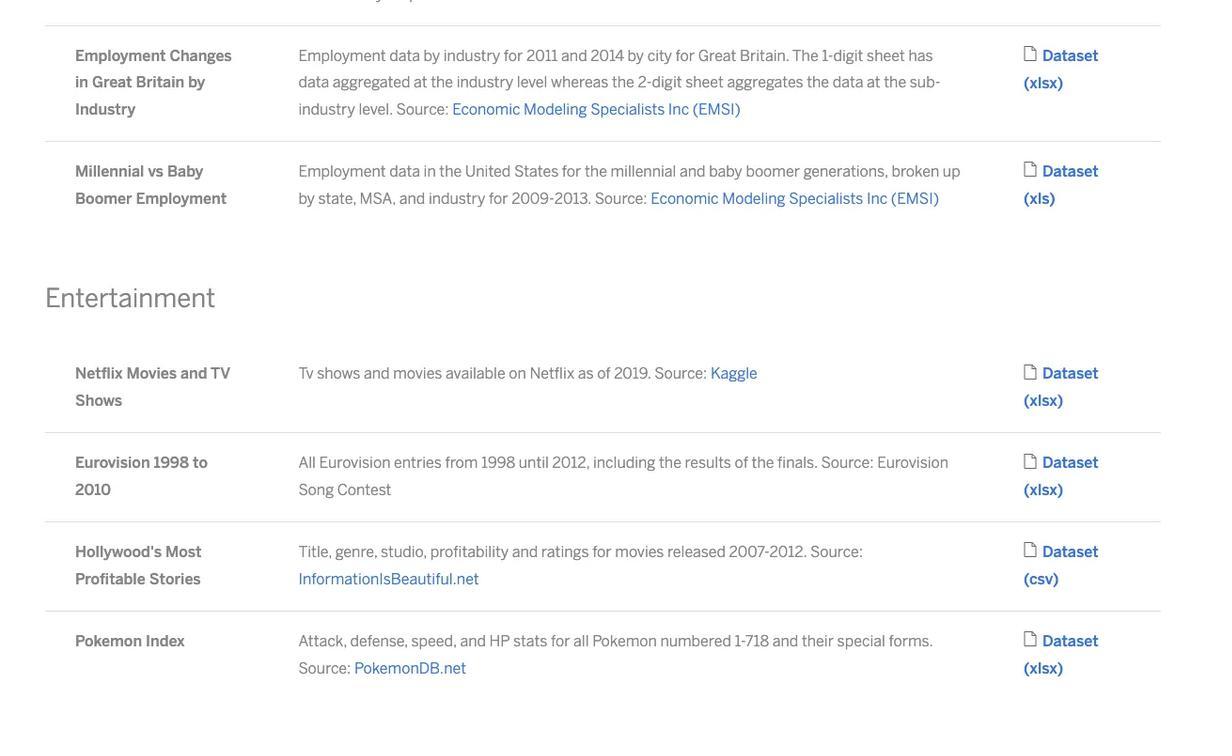 Task type: vqa. For each thing, say whether or not it's contained in the screenshot.
read
no



Task type: describe. For each thing, give the bounding box(es) containing it.
) for attack, defense, speed, and hp stats for all pokemon numbered 1-718 and their special forms. source:
[[1058, 660, 1064, 678]]

ratings
[[541, 544, 589, 561]]

data inside employment data in the united states for the millennial and baby boomer generations, broken up by state, msa, and industry for 2009-2013. source:
[[389, 163, 420, 180]]

and inside netflix movies and tv shows
[[181, 365, 207, 383]]

( xlsx ) for attack, defense, speed, and hp stats for all pokemon numbered 1-718 and their special forms. source:
[[1024, 660, 1064, 678]]

baby
[[167, 163, 203, 180]]

1 pokemon from the left
[[75, 633, 142, 651]]

pokemondb.net
[[355, 660, 466, 678]]

2010
[[75, 481, 111, 499]]

( xlsx ) for employment data by industry for 2011 and 2014 by city for great britain. the 1-digit sheet has data aggregated at the industry level whereas the 2-digit sheet aggregates the data at the sub- industry level. source:
[[1024, 74, 1064, 92]]

city
[[647, 47, 672, 64]]

stats
[[513, 633, 548, 651]]

1- inside attack, defense, speed, and hp stats for all pokemon numbered 1-718 and their special forms. source:
[[735, 633, 745, 651]]

shows
[[75, 392, 122, 410]]

2 eurovision from the left
[[319, 454, 391, 472]]

all
[[298, 454, 316, 472]]

kaggle
[[711, 365, 758, 383]]

baby
[[709, 163, 743, 180]]

source: inside attack, defense, speed, and hp stats for all pokemon numbered 1-718 and their special forms. source:
[[298, 660, 351, 678]]

source: inside employment data in the united states for the millennial and baby boomer generations, broken up by state, msa, and industry for 2009-2013. source:
[[595, 190, 648, 208]]

xlsx for attack, defense, speed, and hp stats for all pokemon numbered 1-718 and their special forms. source:
[[1030, 660, 1058, 678]]

industry left level
[[457, 74, 514, 92]]

tv
[[298, 365, 314, 383]]

finals.
[[778, 454, 818, 472]]

for inside title, genre, studio, profitability and ratings for movies released 2007-2012. source: informationisbeautiful.net
[[592, 544, 612, 561]]

for up 2013. at the top left
[[562, 163, 581, 180]]

the left the sub-
[[884, 74, 907, 92]]

most
[[166, 544, 202, 561]]

speed,
[[411, 633, 457, 651]]

the left united
[[439, 163, 462, 180]]

for inside attack, defense, speed, and hp stats for all pokemon numbered 1-718 and their special forms. source:
[[551, 633, 570, 651]]

industry inside employment data in the united states for the millennial and baby boomer generations, broken up by state, msa, and industry for 2009-2013. source:
[[429, 190, 486, 208]]

the
[[792, 47, 819, 64]]

in for great
[[75, 74, 88, 92]]

1998 inside eurovision 1998 to 2010
[[154, 454, 189, 472]]

boomer
[[746, 163, 800, 180]]

their
[[802, 633, 834, 651]]

and right shows at the left of page
[[364, 365, 390, 383]]

employment changes in great britain by industry
[[75, 47, 232, 119]]

of inside all eurovision entries from 1998 until 2012, including the results of the finals. source: eurovision song contest
[[735, 454, 748, 472]]

united
[[465, 163, 511, 180]]

source: right 2019.
[[655, 365, 707, 383]]

up
[[943, 163, 961, 180]]

special
[[837, 633, 886, 651]]

718
[[745, 633, 769, 651]]

state,
[[318, 190, 356, 208]]

pokemondb.net link
[[355, 660, 466, 678]]

the left finals.
[[752, 454, 774, 472]]

msa,
[[360, 190, 396, 208]]

netflix movies and tv shows
[[75, 365, 230, 410]]

level.
[[359, 101, 393, 119]]

( csv )
[[1024, 571, 1059, 589]]

title, genre, studio, profitability and ratings for movies released 2007-2012. source: informationisbeautiful.net
[[298, 544, 863, 589]]

great inside employment data by industry for 2011 and 2014 by city for great britain. the 1-digit sheet has data aggregated at the industry level whereas the 2-digit sheet aggregates the data at the sub- industry level. source:
[[698, 47, 737, 64]]

2-
[[638, 74, 652, 92]]

until
[[519, 454, 549, 472]]

2012,
[[552, 454, 590, 472]]

data up the aggregated in the left top of the page
[[389, 47, 420, 64]]

3 ( from the top
[[1024, 392, 1030, 410]]

broken
[[892, 163, 940, 180]]

2 xlsx from the top
[[1030, 392, 1058, 410]]

csv
[[1029, 571, 1053, 589]]

sub-
[[910, 74, 941, 92]]

the left 2-
[[612, 74, 634, 92]]

released
[[668, 544, 726, 561]]

all eurovision entries from 1998 until 2012, including the results of the finals. source: eurovision song contest
[[298, 454, 949, 499]]

) for employment data in the united states for the millennial and baby boomer generations, broken up by state, msa, and industry for 2009-2013. source:
[[1050, 190, 1056, 208]]

index
[[146, 633, 185, 651]]

song
[[298, 481, 334, 499]]

studio,
[[381, 544, 427, 561]]

employment for employment changes in great britain by industry
[[75, 47, 166, 64]]

on
[[509, 365, 526, 383]]

5 dataset from the top
[[1043, 544, 1099, 561]]

to
[[193, 454, 208, 472]]

0 vertical spatial digit
[[833, 47, 864, 64]]

as
[[578, 365, 594, 383]]

great inside the employment changes in great britain by industry
[[92, 74, 132, 92]]

shows
[[317, 365, 361, 383]]

economic for level
[[452, 101, 520, 119]]

britain
[[136, 74, 184, 92]]

has
[[909, 47, 933, 64]]

pokemon inside attack, defense, speed, and hp stats for all pokemon numbered 1-718 and their special forms. source:
[[592, 633, 657, 651]]

dataset for attack, defense, speed, and hp stats for all pokemon numbered 1-718 and their special forms. source:
[[1043, 633, 1099, 651]]

industry left level.
[[298, 101, 355, 119]]

britain.
[[740, 47, 789, 64]]

all
[[574, 633, 589, 651]]

(emsi) for generations,
[[891, 190, 939, 208]]

boomer
[[75, 190, 132, 208]]

and left hp
[[460, 633, 486, 651]]

economic for source:
[[651, 190, 719, 208]]

xlsx for employment data by industry for 2011 and 2014 by city for great britain. the 1-digit sheet has data aggregated at the industry level whereas the 2-digit sheet aggregates the data at the sub- industry level. source:
[[1030, 74, 1058, 92]]

( for employment data by industry for 2011 and 2014 by city for great britain. the 1-digit sheet has data aggregated at the industry level whereas the 2-digit sheet aggregates the data at the sub- industry level. source:
[[1024, 74, 1030, 92]]

2014
[[591, 47, 624, 64]]

dataset for employment data in the united states for the millennial and baby boomer generations, broken up by state, msa, and industry for 2009-2013. source:
[[1043, 163, 1099, 180]]

economic modeling specialists inc (emsi) for for
[[452, 101, 741, 119]]

2 ( xlsx ) from the top
[[1024, 392, 1064, 410]]

inc for generations,
[[867, 190, 888, 208]]

2007-
[[729, 544, 770, 561]]

defense,
[[350, 633, 408, 651]]

profitability
[[430, 544, 509, 561]]

1 vertical spatial digit
[[652, 74, 682, 92]]

( for all eurovision entries from 1998 until 2012, including the results of the finals. source: eurovision song contest
[[1024, 482, 1030, 500]]

in for the
[[424, 163, 436, 180]]

forms.
[[889, 633, 933, 651]]

and left baby
[[680, 163, 706, 180]]

industry left '2011'
[[444, 47, 500, 64]]

employment data by industry for 2011 and 2014 by city for great britain. the 1-digit sheet has data aggregated at the industry level whereas the 2-digit sheet aggregates the data at the sub- industry level. source:
[[298, 47, 941, 119]]

and inside employment data by industry for 2011 and 2014 by city for great britain. the 1-digit sheet has data aggregated at the industry level whereas the 2-digit sheet aggregates the data at the sub- industry level. source:
[[561, 47, 587, 64]]



Task type: locate. For each thing, give the bounding box(es) containing it.
( for attack, defense, speed, and hp stats for all pokemon numbered 1-718 and their special forms. source:
[[1024, 660, 1030, 678]]

4 ( xlsx ) from the top
[[1024, 660, 1064, 678]]

from
[[445, 454, 478, 472]]

3 eurovision from the left
[[877, 454, 949, 472]]

2013.
[[555, 190, 591, 208]]

movies left released
[[615, 544, 664, 561]]

employment data in the united states for the millennial and baby boomer generations, broken up by state, msa, and industry for 2009-2013. source:
[[298, 163, 961, 208]]

digit down city
[[652, 74, 682, 92]]

1 horizontal spatial specialists
[[789, 190, 863, 208]]

1 horizontal spatial economic
[[651, 190, 719, 208]]

1- right numbered
[[735, 633, 745, 651]]

0 horizontal spatial inc
[[668, 101, 689, 119]]

(emsi)
[[693, 101, 741, 119], [891, 190, 939, 208]]

entries
[[394, 454, 442, 472]]

2 horizontal spatial eurovision
[[877, 454, 949, 472]]

1998 left until
[[481, 454, 515, 472]]

2009-
[[512, 190, 555, 208]]

employment for employment data by industry for 2011 and 2014 by city for great britain. the 1-digit sheet has data aggregated at the industry level whereas the 2-digit sheet aggregates the data at the sub- industry level. source:
[[298, 47, 386, 64]]

economic modeling specialists inc (emsi) for baby
[[651, 190, 939, 208]]

1 vertical spatial 1-
[[735, 633, 745, 651]]

tv
[[211, 365, 230, 383]]

( for employment data in the united states for the millennial and baby boomer generations, broken up by state, msa, and industry for 2009-2013. source:
[[1024, 190, 1030, 208]]

3 dataset from the top
[[1043, 365, 1099, 383]]

0 horizontal spatial economic
[[452, 101, 520, 119]]

0 horizontal spatial specialists
[[591, 101, 665, 119]]

3 xlsx from the top
[[1030, 482, 1058, 500]]

1 horizontal spatial movies
[[615, 544, 664, 561]]

digit right the
[[833, 47, 864, 64]]

employment down baby
[[136, 190, 227, 208]]

1 horizontal spatial pokemon
[[592, 633, 657, 651]]

dataset
[[1043, 47, 1099, 64], [1043, 163, 1099, 180], [1043, 365, 1099, 383], [1043, 454, 1099, 472], [1043, 544, 1099, 561], [1043, 633, 1099, 651]]

0 horizontal spatial 1-
[[735, 633, 745, 651]]

0 horizontal spatial movies
[[393, 365, 442, 383]]

2 ( from the top
[[1024, 190, 1030, 208]]

movies
[[127, 365, 177, 383]]

1 vertical spatial sheet
[[686, 74, 724, 92]]

changes
[[170, 47, 232, 64]]

and right msa,
[[399, 190, 425, 208]]

the down the
[[807, 74, 829, 92]]

vs
[[148, 163, 164, 180]]

great left britain. on the top right
[[698, 47, 737, 64]]

0 horizontal spatial great
[[92, 74, 132, 92]]

modeling for level
[[524, 101, 587, 119]]

0 horizontal spatial digit
[[652, 74, 682, 92]]

economic down level
[[452, 101, 520, 119]]

in inside employment data in the united states for the millennial and baby boomer generations, broken up by state, msa, and industry for 2009-2013. source:
[[424, 163, 436, 180]]

0 vertical spatial of
[[597, 365, 611, 383]]

economic
[[452, 101, 520, 119], [651, 190, 719, 208]]

1 vertical spatial specialists
[[789, 190, 863, 208]]

for right "ratings"
[[592, 544, 612, 561]]

pokemon left index
[[75, 633, 142, 651]]

entertainment
[[45, 283, 215, 314]]

4 xlsx from the top
[[1030, 660, 1058, 678]]

employment up britain
[[75, 47, 166, 64]]

2 dataset from the top
[[1043, 163, 1099, 180]]

economic modeling specialists inc (emsi) link down whereas
[[452, 101, 741, 119]]

industry down united
[[429, 190, 486, 208]]

1 horizontal spatial digit
[[833, 47, 864, 64]]

6 ( from the top
[[1024, 660, 1030, 678]]

millennial
[[611, 163, 676, 180]]

1 vertical spatial economic
[[651, 190, 719, 208]]

industry
[[444, 47, 500, 64], [457, 74, 514, 92], [298, 101, 355, 119], [429, 190, 486, 208]]

economic modeling specialists inc (emsi) down boomer
[[651, 190, 939, 208]]

(emsi) down the aggregates
[[693, 101, 741, 119]]

6 dataset from the top
[[1043, 633, 1099, 651]]

1 1998 from the left
[[154, 454, 189, 472]]

digit
[[833, 47, 864, 64], [652, 74, 682, 92]]

millennial vs baby boomer employment
[[75, 163, 227, 208]]

employment for employment data in the united states for the millennial and baby boomer generations, broken up by state, msa, and industry for 2009-2013. source:
[[298, 163, 386, 180]]

in up industry in the top left of the page
[[75, 74, 88, 92]]

0 horizontal spatial pokemon
[[75, 633, 142, 651]]

profitable
[[75, 571, 145, 589]]

1 dataset from the top
[[1043, 47, 1099, 64]]

genre,
[[335, 544, 377, 561]]

(emsi) for britain.
[[693, 101, 741, 119]]

by
[[424, 47, 440, 64], [628, 47, 644, 64], [188, 74, 205, 92], [298, 190, 315, 208]]

2012.
[[770, 544, 807, 561]]

2011
[[527, 47, 558, 64]]

1 horizontal spatial sheet
[[867, 47, 905, 64]]

1 ( xlsx ) from the top
[[1024, 74, 1064, 92]]

of right results
[[735, 454, 748, 472]]

of right the as
[[597, 365, 611, 383]]

data left the aggregated in the left top of the page
[[298, 74, 329, 92]]

hp
[[489, 633, 510, 651]]

great
[[698, 47, 737, 64], [92, 74, 132, 92]]

0 horizontal spatial in
[[75, 74, 88, 92]]

for right city
[[676, 47, 695, 64]]

movies inside title, genre, studio, profitability and ratings for movies released 2007-2012. source: informationisbeautiful.net
[[615, 544, 664, 561]]

level
[[517, 74, 548, 92]]

states
[[514, 163, 559, 180]]

economic modeling specialists inc (emsi) link for for
[[452, 101, 741, 119]]

specialists
[[591, 101, 665, 119], [789, 190, 863, 208]]

1 vertical spatial great
[[92, 74, 132, 92]]

the
[[431, 74, 453, 92], [612, 74, 634, 92], [807, 74, 829, 92], [884, 74, 907, 92], [439, 163, 462, 180], [585, 163, 607, 180], [659, 454, 682, 472], [752, 454, 774, 472]]

0 horizontal spatial (emsi)
[[693, 101, 741, 119]]

1 xlsx from the top
[[1030, 74, 1058, 92]]

xls
[[1030, 190, 1050, 208]]

1- inside employment data by industry for 2011 and 2014 by city for great britain. the 1-digit sheet has data aggregated at the industry level whereas the 2-digit sheet aggregates the data at the sub- industry level. source:
[[822, 47, 833, 64]]

2 netflix from the left
[[530, 365, 575, 383]]

) for all eurovision entries from 1998 until 2012, including the results of the finals. source: eurovision song contest
[[1058, 482, 1064, 500]]

attack, defense, speed, and hp stats for all pokemon numbered 1-718 and their special forms. source:
[[298, 633, 933, 678]]

1 horizontal spatial at
[[867, 74, 881, 92]]

source: inside all eurovision entries from 1998 until 2012, including the results of the finals. source: eurovision song contest
[[821, 454, 874, 472]]

0 vertical spatial (emsi)
[[693, 101, 741, 119]]

the up 2013. at the top left
[[585, 163, 607, 180]]

and right 718
[[773, 633, 799, 651]]

xlsx
[[1030, 74, 1058, 92], [1030, 392, 1058, 410], [1030, 482, 1058, 500], [1030, 660, 1058, 678]]

0 vertical spatial great
[[698, 47, 737, 64]]

sheet
[[867, 47, 905, 64], [686, 74, 724, 92]]

employment inside millennial vs baby boomer employment
[[136, 190, 227, 208]]

1 eurovision from the left
[[75, 454, 150, 472]]

specialists down generations,
[[789, 190, 863, 208]]

source: inside employment data by industry for 2011 and 2014 by city for great britain. the 1-digit sheet has data aggregated at the industry level whereas the 2-digit sheet aggregates the data at the sub- industry level. source:
[[396, 101, 449, 119]]

0 vertical spatial economic
[[452, 101, 520, 119]]

2 1998 from the left
[[481, 454, 515, 472]]

attack,
[[298, 633, 347, 651]]

0 vertical spatial specialists
[[591, 101, 665, 119]]

netflix left the as
[[530, 365, 575, 383]]

0 vertical spatial 1-
[[822, 47, 833, 64]]

millennial
[[75, 163, 144, 180]]

economic modeling specialists inc (emsi) down whereas
[[452, 101, 741, 119]]

inc down generations,
[[867, 190, 888, 208]]

in inside the employment changes in great britain by industry
[[75, 74, 88, 92]]

1 horizontal spatial 1998
[[481, 454, 515, 472]]

inc down city
[[668, 101, 689, 119]]

2 pokemon from the left
[[592, 633, 657, 651]]

specialists for great
[[591, 101, 665, 119]]

great up industry in the top left of the page
[[92, 74, 132, 92]]

economic down baby
[[651, 190, 719, 208]]

0 vertical spatial modeling
[[524, 101, 587, 119]]

4 ( from the top
[[1024, 482, 1030, 500]]

1 vertical spatial modeling
[[722, 190, 786, 208]]

source: right level.
[[396, 101, 449, 119]]

1 vertical spatial (emsi)
[[891, 190, 939, 208]]

(emsi) down broken
[[891, 190, 939, 208]]

employment inside employment data by industry for 2011 and 2014 by city for great britain. the 1-digit sheet has data aggregated at the industry level whereas the 2-digit sheet aggregates the data at the sub- industry level. source:
[[298, 47, 386, 64]]

0 vertical spatial in
[[75, 74, 88, 92]]

by inside the employment changes in great britain by industry
[[188, 74, 205, 92]]

hollywood's
[[75, 544, 162, 561]]

modeling for source:
[[722, 190, 786, 208]]

economic modeling specialists inc (emsi) link for baby
[[651, 190, 939, 208]]

1 horizontal spatial netflix
[[530, 365, 575, 383]]

including
[[593, 454, 656, 472]]

1 horizontal spatial of
[[735, 454, 748, 472]]

generations,
[[804, 163, 888, 180]]

sheet left has
[[867, 47, 905, 64]]

1 horizontal spatial inc
[[867, 190, 888, 208]]

5 ( from the top
[[1024, 571, 1029, 589]]

modeling
[[524, 101, 587, 119], [722, 190, 786, 208]]

source: down attack,
[[298, 660, 351, 678]]

the right the aggregated in the left top of the page
[[431, 74, 453, 92]]

netflix up shows
[[75, 365, 123, 383]]

1 horizontal spatial great
[[698, 47, 737, 64]]

xlsx for all eurovision entries from 1998 until 2012, including the results of the finals. source: eurovision song contest
[[1030, 482, 1058, 500]]

source: down millennial
[[595, 190, 648, 208]]

stories
[[149, 571, 201, 589]]

and up whereas
[[561, 47, 587, 64]]

for left '2011'
[[504, 47, 523, 64]]

1 horizontal spatial 1-
[[822, 47, 833, 64]]

1 vertical spatial inc
[[867, 190, 888, 208]]

available
[[446, 365, 505, 383]]

and left "ratings"
[[512, 544, 538, 561]]

3 ( xlsx ) from the top
[[1024, 482, 1064, 500]]

specialists for boomer
[[789, 190, 863, 208]]

0 horizontal spatial at
[[414, 74, 427, 92]]

1 vertical spatial economic modeling specialists inc (emsi)
[[651, 190, 939, 208]]

1998 left to
[[154, 454, 189, 472]]

aggregates
[[727, 74, 804, 92]]

sheet right 2-
[[686, 74, 724, 92]]

source: right finals.
[[821, 454, 874, 472]]

and inside title, genre, studio, profitability and ratings for movies released 2007-2012. source: informationisbeautiful.net
[[512, 544, 538, 561]]

modeling down boomer
[[722, 190, 786, 208]]

dataset for employment data by industry for 2011 and 2014 by city for great britain. the 1-digit sheet has data aggregated at the industry level whereas the 2-digit sheet aggregates the data at the sub- industry level. source:
[[1043, 47, 1099, 64]]

dataset for all eurovision entries from 1998 until 2012, including the results of the finals. source: eurovision song contest
[[1043, 454, 1099, 472]]

1998 inside all eurovision entries from 1998 until 2012, including the results of the finals. source: eurovision song contest
[[481, 454, 515, 472]]

title,
[[298, 544, 332, 561]]

economic modeling specialists inc (emsi)
[[452, 101, 741, 119], [651, 190, 939, 208]]

at right the aggregated in the left top of the page
[[414, 74, 427, 92]]

employment inside employment data in the united states for the millennial and baby boomer generations, broken up by state, msa, and industry for 2009-2013. source:
[[298, 163, 386, 180]]

for
[[504, 47, 523, 64], [676, 47, 695, 64], [562, 163, 581, 180], [489, 190, 508, 208], [592, 544, 612, 561], [551, 633, 570, 651]]

1998
[[154, 454, 189, 472], [481, 454, 515, 472]]

informationisbeautiful.net
[[298, 571, 479, 589]]

and left the tv
[[181, 365, 207, 383]]

eurovision inside eurovision 1998 to 2010
[[75, 454, 150, 472]]

eurovision 1998 to 2010
[[75, 454, 208, 499]]

1 ( from the top
[[1024, 74, 1030, 92]]

2019.
[[614, 365, 651, 383]]

informationisbeautiful.net link
[[298, 571, 479, 589]]

1 horizontal spatial modeling
[[722, 190, 786, 208]]

0 vertical spatial sheet
[[867, 47, 905, 64]]

1-
[[822, 47, 833, 64], [735, 633, 745, 651]]

modeling down level
[[524, 101, 587, 119]]

employment up state,
[[298, 163, 386, 180]]

economic modeling specialists inc (emsi) link down boomer
[[651, 190, 939, 208]]

1 horizontal spatial (emsi)
[[891, 190, 939, 208]]

1 horizontal spatial eurovision
[[319, 454, 391, 472]]

aggregated
[[333, 74, 410, 92]]

for down united
[[489, 190, 508, 208]]

netflix inside netflix movies and tv shows
[[75, 365, 123, 383]]

1- right the
[[822, 47, 833, 64]]

contest
[[337, 481, 392, 499]]

employment up the aggregated in the left top of the page
[[298, 47, 386, 64]]

0 vertical spatial inc
[[668, 101, 689, 119]]

( xlsx ) for all eurovision entries from 1998 until 2012, including the results of the finals. source: eurovision song contest
[[1024, 482, 1064, 500]]

hollywood's most profitable stories
[[75, 544, 202, 589]]

source:
[[396, 101, 449, 119], [595, 190, 648, 208], [655, 365, 707, 383], [821, 454, 874, 472], [811, 544, 863, 561], [298, 660, 351, 678]]

source: right 2012.
[[811, 544, 863, 561]]

( xls )
[[1024, 190, 1056, 208]]

in left united
[[424, 163, 436, 180]]

results
[[685, 454, 731, 472]]

inc for britain.
[[668, 101, 689, 119]]

numbered
[[660, 633, 731, 651]]

kaggle link
[[711, 365, 758, 383]]

0 vertical spatial economic modeling specialists inc (emsi)
[[452, 101, 741, 119]]

pokemon right all
[[592, 633, 657, 651]]

1 vertical spatial movies
[[615, 544, 664, 561]]

1 vertical spatial in
[[424, 163, 436, 180]]

pokemon index
[[75, 633, 185, 651]]

0 horizontal spatial 1998
[[154, 454, 189, 472]]

0 horizontal spatial netflix
[[75, 365, 123, 383]]

0 horizontal spatial modeling
[[524, 101, 587, 119]]

( xlsx )
[[1024, 74, 1064, 92], [1024, 392, 1064, 410], [1024, 482, 1064, 500], [1024, 660, 1064, 678]]

by inside employment data in the united states for the millennial and baby boomer generations, broken up by state, msa, and industry for 2009-2013. source:
[[298, 190, 315, 208]]

4 dataset from the top
[[1043, 454, 1099, 472]]

of
[[597, 365, 611, 383], [735, 454, 748, 472]]

data up msa,
[[389, 163, 420, 180]]

)
[[1058, 74, 1064, 92], [1050, 190, 1056, 208], [1058, 392, 1064, 410], [1058, 482, 1064, 500], [1053, 571, 1059, 589], [1058, 660, 1064, 678]]

0 horizontal spatial eurovision
[[75, 454, 150, 472]]

) for employment data by industry for 2011 and 2014 by city for great britain. the 1-digit sheet has data aggregated at the industry level whereas the 2-digit sheet aggregates the data at the sub- industry level. source:
[[1058, 74, 1064, 92]]

0 horizontal spatial of
[[597, 365, 611, 383]]

data left the sub-
[[833, 74, 864, 92]]

1 netflix from the left
[[75, 365, 123, 383]]

0 vertical spatial movies
[[393, 365, 442, 383]]

0 horizontal spatial sheet
[[686, 74, 724, 92]]

tv shows and movies available on netflix as of 2019. source: kaggle
[[298, 365, 758, 383]]

movies left available
[[393, 365, 442, 383]]

0 vertical spatial economic modeling specialists inc (emsi) link
[[452, 101, 741, 119]]

1 horizontal spatial in
[[424, 163, 436, 180]]

(
[[1024, 74, 1030, 92], [1024, 190, 1030, 208], [1024, 392, 1030, 410], [1024, 482, 1030, 500], [1024, 571, 1029, 589], [1024, 660, 1030, 678]]

1 vertical spatial of
[[735, 454, 748, 472]]

2 at from the left
[[867, 74, 881, 92]]

industry
[[75, 101, 136, 119]]

employment inside the employment changes in great britain by industry
[[75, 47, 166, 64]]

the left results
[[659, 454, 682, 472]]

whereas
[[551, 74, 609, 92]]

for left all
[[551, 633, 570, 651]]

1 vertical spatial economic modeling specialists inc (emsi) link
[[651, 190, 939, 208]]

source: inside title, genre, studio, profitability and ratings for movies released 2007-2012. source: informationisbeautiful.net
[[811, 544, 863, 561]]

and
[[561, 47, 587, 64], [680, 163, 706, 180], [399, 190, 425, 208], [181, 365, 207, 383], [364, 365, 390, 383], [512, 544, 538, 561], [460, 633, 486, 651], [773, 633, 799, 651]]

1 at from the left
[[414, 74, 427, 92]]

specialists down 2-
[[591, 101, 665, 119]]

at left the sub-
[[867, 74, 881, 92]]



